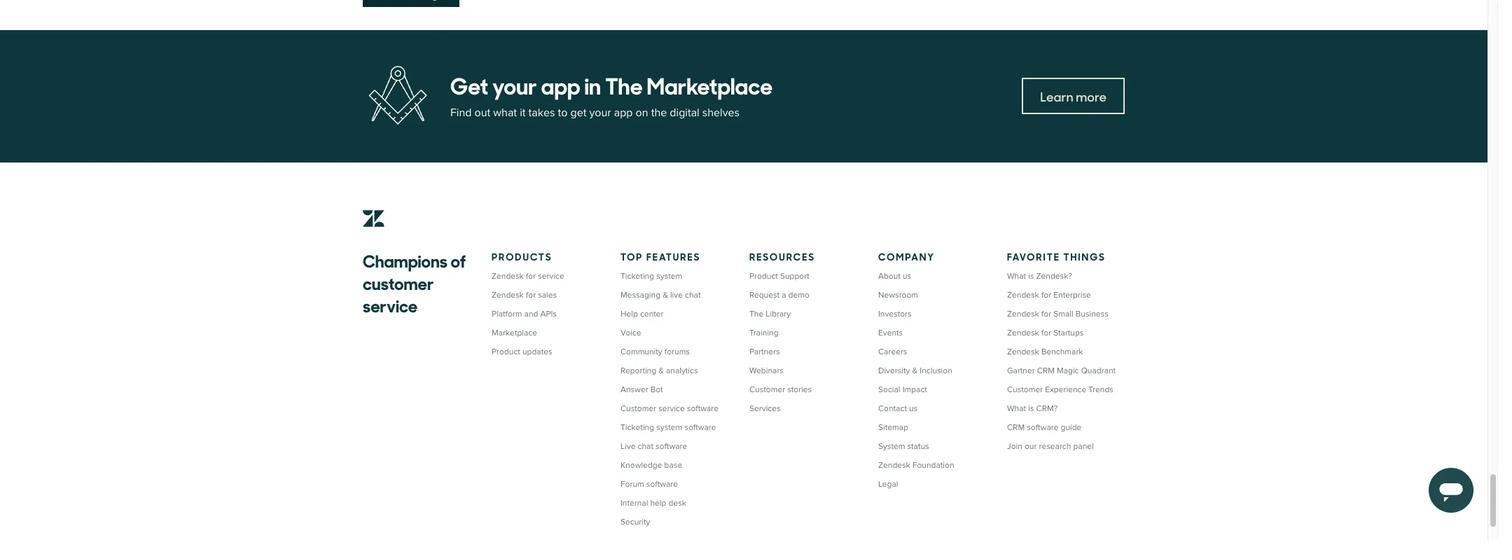 Task type: locate. For each thing, give the bounding box(es) containing it.
system
[[656, 271, 682, 281], [656, 422, 682, 433]]

zendesk for enterprise
[[1007, 290, 1091, 300]]

0 vertical spatial marketplace
[[647, 68, 773, 101]]

ticketing up live
[[621, 422, 654, 433]]

customer stories link
[[749, 384, 812, 395]]

1 is from the top
[[1028, 271, 1034, 281]]

1 horizontal spatial service
[[538, 271, 564, 281]]

zendesk up gartner
[[1007, 346, 1039, 357]]

0 vertical spatial product
[[749, 271, 778, 281]]

1 vertical spatial product
[[492, 346, 520, 357]]

2 ticketing from the top
[[621, 422, 654, 433]]

2 horizontal spatial service
[[659, 403, 685, 414]]

zendesk down what is zendesk? link
[[1007, 290, 1039, 300]]

ticketing system software
[[621, 422, 716, 433]]

zendesk
[[492, 271, 524, 281], [492, 290, 524, 300], [1007, 290, 1039, 300], [1007, 309, 1039, 319], [1007, 328, 1039, 338], [1007, 346, 1039, 357], [878, 460, 910, 470]]

for down what is zendesk?
[[1041, 290, 1051, 300]]

software up the "help"
[[646, 479, 678, 489]]

what
[[493, 106, 517, 120]]

0 vertical spatial your
[[492, 68, 537, 101]]

1 vertical spatial service
[[363, 292, 418, 317]]

chat
[[685, 290, 701, 300], [638, 441, 653, 452]]

for left "sales"
[[526, 290, 536, 300]]

get your app in the marketplace find out what it takes to get your app on the digital shelves
[[450, 68, 773, 120]]

service inside "champions of customer service"
[[363, 292, 418, 317]]

internal help desk link
[[621, 498, 686, 508]]

system up 'live'
[[656, 271, 682, 281]]

zendesk for sales
[[492, 290, 557, 300]]

request
[[749, 290, 780, 300]]

newsroom link
[[878, 290, 918, 300]]

0 vertical spatial the
[[605, 68, 643, 101]]

the right in
[[605, 68, 643, 101]]

us down impact
[[909, 403, 918, 414]]

& up impact
[[912, 365, 918, 376]]

marketplace inside get your app in the marketplace find out what it takes to get your app on the digital shelves
[[647, 68, 773, 101]]

about
[[878, 271, 901, 281]]

zendesk up 'zendesk benchmark' link
[[1007, 328, 1039, 338]]

support
[[780, 271, 809, 281]]

1 ticketing from the top
[[621, 271, 654, 281]]

out
[[475, 106, 490, 120]]

is for zendesk?
[[1028, 271, 1034, 281]]

ticketing system
[[621, 271, 682, 281]]

for for startups
[[1041, 328, 1051, 338]]

0 vertical spatial system
[[656, 271, 682, 281]]

crm software guide
[[1007, 422, 1082, 433]]

ticketing for ticketing system software
[[621, 422, 654, 433]]

gartner
[[1007, 365, 1035, 376]]

us for about us
[[903, 271, 911, 281]]

small
[[1054, 309, 1074, 319]]

0 horizontal spatial the
[[605, 68, 643, 101]]

marketplace down the platform
[[492, 328, 537, 338]]

software up ticketing system software link
[[687, 403, 719, 414]]

0 horizontal spatial chat
[[638, 441, 653, 452]]

ticketing
[[621, 271, 654, 281], [621, 422, 654, 433]]

reporting
[[621, 365, 656, 376]]

1 vertical spatial us
[[909, 403, 918, 414]]

customer service software link
[[621, 403, 719, 414]]

system status link
[[878, 441, 929, 452]]

0 vertical spatial us
[[903, 271, 911, 281]]

what down favorite on the right
[[1007, 271, 1026, 281]]

0 horizontal spatial product
[[492, 346, 520, 357]]

ticketing up messaging
[[621, 271, 654, 281]]

1 horizontal spatial marketplace
[[647, 68, 773, 101]]

about us
[[878, 271, 911, 281]]

for up the zendesk for sales
[[526, 271, 536, 281]]

for
[[526, 271, 536, 281], [526, 290, 536, 300], [1041, 290, 1051, 300], [1041, 309, 1051, 319], [1041, 328, 1051, 338]]

your up it
[[492, 68, 537, 101]]

1 vertical spatial ticketing
[[621, 422, 654, 433]]

customer down webinars link
[[749, 384, 785, 395]]

2 what from the top
[[1007, 403, 1026, 414]]

2 is from the top
[[1028, 403, 1034, 414]]

1 vertical spatial app
[[614, 106, 633, 120]]

crm down 'zendesk benchmark' link
[[1037, 365, 1055, 376]]

research
[[1039, 441, 1071, 452]]

product for product support
[[749, 271, 778, 281]]

enterprise
[[1054, 290, 1091, 300]]

get
[[450, 68, 488, 101]]

0 horizontal spatial app
[[541, 68, 580, 101]]

1 vertical spatial crm
[[1007, 422, 1025, 433]]

help center
[[621, 309, 664, 319]]

service up ticketing system software link
[[659, 403, 685, 414]]

chat right 'live'
[[685, 290, 701, 300]]

2 horizontal spatial customer
[[1007, 384, 1043, 395]]

messaging & live chat
[[621, 290, 701, 300]]

what
[[1007, 271, 1026, 281], [1007, 403, 1026, 414]]

your right the get
[[589, 106, 611, 120]]

is for crm?
[[1028, 403, 1034, 414]]

get
[[571, 106, 587, 120]]

your
[[492, 68, 537, 101], [589, 106, 611, 120]]

1 vertical spatial marketplace
[[492, 328, 537, 338]]

is left crm?
[[1028, 403, 1034, 414]]

0 vertical spatial is
[[1028, 271, 1034, 281]]

live chat software
[[621, 441, 687, 452]]

zendesk image
[[363, 207, 385, 230]]

help
[[621, 309, 638, 319]]

crm up 'join'
[[1007, 422, 1025, 433]]

zendesk?
[[1036, 271, 1072, 281]]

0 vertical spatial what
[[1007, 271, 1026, 281]]

software down customer service software link
[[685, 422, 716, 433]]

software for customer service software
[[687, 403, 719, 414]]

zendesk for enterprise link
[[1007, 290, 1091, 300]]

partners link
[[749, 346, 780, 357]]

0 horizontal spatial crm
[[1007, 422, 1025, 433]]

what left crm?
[[1007, 403, 1026, 414]]

1 horizontal spatial the
[[749, 309, 764, 319]]

zendesk for zendesk foundation
[[878, 460, 910, 470]]

system for ticketing system
[[656, 271, 682, 281]]

1 what from the top
[[1007, 271, 1026, 281]]

1 system from the top
[[656, 271, 682, 281]]

service down champions
[[363, 292, 418, 317]]

help center link
[[621, 309, 664, 319]]

product support
[[749, 271, 809, 281]]

top
[[621, 248, 643, 263]]

is down favorite on the right
[[1028, 271, 1034, 281]]

crm
[[1037, 365, 1055, 376], [1007, 422, 1025, 433]]

2 vertical spatial service
[[659, 403, 685, 414]]

1 vertical spatial your
[[589, 106, 611, 120]]

software down crm?
[[1027, 422, 1059, 433]]

customer down gartner
[[1007, 384, 1043, 395]]

product down marketplace link
[[492, 346, 520, 357]]

1 horizontal spatial your
[[589, 106, 611, 120]]

chat right live
[[638, 441, 653, 452]]

about us link
[[878, 271, 911, 281]]

zendesk down system in the right of the page
[[878, 460, 910, 470]]

for for small
[[1041, 309, 1051, 319]]

service up "sales"
[[538, 271, 564, 281]]

for left small
[[1041, 309, 1051, 319]]

1 vertical spatial is
[[1028, 403, 1034, 414]]

0 vertical spatial app
[[541, 68, 580, 101]]

system status
[[878, 441, 929, 452]]

products
[[492, 248, 552, 263]]

customer down answer bot
[[621, 403, 656, 414]]

experience
[[1045, 384, 1087, 395]]

analytics
[[666, 365, 698, 376]]

for for sales
[[526, 290, 536, 300]]

zendesk benchmark
[[1007, 346, 1083, 357]]

app
[[541, 68, 580, 101], [614, 106, 633, 120]]

0 vertical spatial chat
[[685, 290, 701, 300]]

social
[[878, 384, 900, 395]]

champions of customer service
[[363, 247, 466, 317]]

zendesk up zendesk for startups
[[1007, 309, 1039, 319]]

app left on
[[614, 106, 633, 120]]

marketplace up the shelves
[[647, 68, 773, 101]]

0 horizontal spatial your
[[492, 68, 537, 101]]

in
[[585, 68, 601, 101]]

business
[[1076, 309, 1109, 319]]

investors
[[878, 309, 912, 319]]

2 system from the top
[[656, 422, 682, 433]]

community forums link
[[621, 346, 690, 357]]

software up base on the bottom
[[656, 441, 687, 452]]

marketplace
[[647, 68, 773, 101], [492, 328, 537, 338]]

apis
[[540, 309, 557, 319]]

diversity & inclusion
[[878, 365, 952, 376]]

& up bot
[[659, 365, 664, 376]]

security link
[[621, 517, 650, 527]]

for up 'zendesk benchmark' link
[[1041, 328, 1051, 338]]

1 vertical spatial what
[[1007, 403, 1026, 414]]

1 vertical spatial system
[[656, 422, 682, 433]]

contact us link
[[878, 403, 918, 414]]

us right about
[[903, 271, 911, 281]]

customer for resources
[[749, 384, 785, 395]]

product up request
[[749, 271, 778, 281]]

1 horizontal spatial customer
[[749, 384, 785, 395]]

the up training link on the right of the page
[[749, 309, 764, 319]]

sitemap
[[878, 422, 908, 433]]

0 horizontal spatial marketplace
[[492, 328, 537, 338]]

system
[[878, 441, 905, 452]]

1 vertical spatial chat
[[638, 441, 653, 452]]

knowledge base
[[621, 460, 682, 470]]

diversity
[[878, 365, 910, 376]]

0 horizontal spatial service
[[363, 292, 418, 317]]

zendesk for zendesk benchmark
[[1007, 346, 1039, 357]]

&
[[663, 290, 668, 300], [659, 365, 664, 376], [912, 365, 918, 376]]

1 horizontal spatial crm
[[1037, 365, 1055, 376]]

1 horizontal spatial product
[[749, 271, 778, 281]]

0 vertical spatial ticketing
[[621, 271, 654, 281]]

product updates
[[492, 346, 552, 357]]

what for what is zendesk?
[[1007, 271, 1026, 281]]

system down customer service software link
[[656, 422, 682, 433]]

services link
[[749, 403, 781, 414]]

zendesk up the platform
[[492, 290, 524, 300]]

customer stories
[[749, 384, 812, 395]]

app up to
[[541, 68, 580, 101]]

zendesk down products
[[492, 271, 524, 281]]

takes
[[529, 106, 555, 120]]

guide
[[1061, 422, 1082, 433]]



Task type: vqa. For each thing, say whether or not it's contained in the screenshot.
NOTICE
no



Task type: describe. For each thing, give the bounding box(es) containing it.
answer
[[621, 384, 648, 395]]

zendesk for service link
[[492, 271, 564, 281]]

on
[[636, 106, 648, 120]]

0 vertical spatial service
[[538, 271, 564, 281]]

gartner crm magic quadrant link
[[1007, 365, 1116, 376]]

zendesk foundation
[[878, 460, 954, 470]]

contact us
[[878, 403, 918, 414]]

sitemap link
[[878, 422, 908, 433]]

messaging
[[621, 290, 661, 300]]

benchmark
[[1041, 346, 1083, 357]]

foundation
[[913, 460, 954, 470]]

help
[[650, 498, 666, 508]]

diversity & inclusion link
[[878, 365, 952, 376]]

join our research panel
[[1007, 441, 1094, 452]]

magic
[[1057, 365, 1079, 376]]

what is zendesk?
[[1007, 271, 1072, 281]]

0 horizontal spatial customer
[[621, 403, 656, 414]]

the inside get your app in the marketplace find out what it takes to get your app on the digital shelves
[[605, 68, 643, 101]]

webinars
[[749, 365, 784, 376]]

join
[[1007, 441, 1023, 452]]

knowledge
[[621, 460, 662, 470]]

resources
[[749, 248, 815, 263]]

events link
[[878, 328, 903, 338]]

library
[[766, 309, 791, 319]]

learn more link
[[1022, 78, 1125, 114]]

zendesk for sales link
[[492, 290, 557, 300]]

favorite
[[1007, 248, 1060, 263]]

careers
[[878, 346, 907, 357]]

marketplace link
[[492, 328, 537, 338]]

live
[[670, 290, 683, 300]]

platform
[[492, 309, 522, 319]]

the library
[[749, 309, 791, 319]]

zendesk for zendesk for service
[[492, 271, 524, 281]]

favorite things
[[1007, 248, 1106, 263]]

forum software link
[[621, 479, 678, 489]]

what for what is crm?
[[1007, 403, 1026, 414]]

zendesk for zendesk for startups
[[1007, 328, 1039, 338]]

newsroom
[[878, 290, 918, 300]]

status
[[907, 441, 929, 452]]

answer bot link
[[621, 384, 663, 395]]

legal link
[[878, 479, 898, 489]]

customer for favorite things
[[1007, 384, 1043, 395]]

product support link
[[749, 271, 809, 281]]

social impact
[[878, 384, 927, 395]]

legal
[[878, 479, 898, 489]]

our
[[1025, 441, 1037, 452]]

learn more
[[1040, 88, 1107, 105]]

zendesk for small business link
[[1007, 309, 1109, 319]]

software for live chat software
[[656, 441, 687, 452]]

demo
[[788, 290, 810, 300]]

sales
[[538, 290, 557, 300]]

for for enterprise
[[1041, 290, 1051, 300]]

updates
[[522, 346, 552, 357]]

gartner crm magic quadrant
[[1007, 365, 1116, 376]]

shelves
[[702, 106, 740, 120]]

system for ticketing system software
[[656, 422, 682, 433]]

zendesk for zendesk for small business
[[1007, 309, 1039, 319]]

webinars link
[[749, 365, 784, 376]]

what is crm? link
[[1007, 403, 1058, 414]]

& left 'live'
[[663, 290, 668, 300]]

startups
[[1054, 328, 1084, 338]]

zendesk for startups link
[[1007, 328, 1084, 338]]

live chat software link
[[621, 441, 687, 452]]

learn
[[1040, 88, 1074, 105]]

platform and apis link
[[492, 309, 557, 319]]

ticketing system link
[[621, 271, 682, 281]]

us for contact us
[[909, 403, 918, 414]]

ticketing for ticketing system
[[621, 271, 654, 281]]

bot
[[651, 384, 663, 395]]

for for service
[[526, 271, 536, 281]]

reporting & analytics
[[621, 365, 698, 376]]

live
[[621, 441, 636, 452]]

inclusion
[[920, 365, 952, 376]]

knowledge base link
[[621, 460, 682, 470]]

things
[[1064, 248, 1106, 263]]

zendesk for zendesk for sales
[[492, 290, 524, 300]]

answer bot
[[621, 384, 663, 395]]

quadrant
[[1081, 365, 1116, 376]]

& for company
[[912, 365, 918, 376]]

software for ticketing system software
[[685, 422, 716, 433]]

product updates link
[[492, 346, 552, 357]]

more
[[1076, 88, 1107, 105]]

1 horizontal spatial chat
[[685, 290, 701, 300]]

zendesk for zendesk for enterprise
[[1007, 290, 1039, 300]]

1 vertical spatial the
[[749, 309, 764, 319]]

internal help desk
[[621, 498, 686, 508]]

crm?
[[1036, 403, 1058, 414]]

zendesk for service
[[492, 271, 564, 281]]

reporting & analytics link
[[621, 365, 698, 376]]

zendesk for small business
[[1007, 309, 1109, 319]]

security
[[621, 517, 650, 527]]

services
[[749, 403, 781, 414]]

contact
[[878, 403, 907, 414]]

& for top features
[[659, 365, 664, 376]]

voice
[[621, 328, 641, 338]]

company
[[878, 248, 935, 263]]

1 horizontal spatial app
[[614, 106, 633, 120]]

partners
[[749, 346, 780, 357]]

zendesk benchmark link
[[1007, 346, 1083, 357]]

ticketing system software link
[[621, 422, 716, 433]]

community
[[621, 346, 662, 357]]

trends
[[1089, 384, 1114, 395]]

0 vertical spatial crm
[[1037, 365, 1055, 376]]

of
[[451, 247, 466, 272]]

careers link
[[878, 346, 907, 357]]

product for product updates
[[492, 346, 520, 357]]



